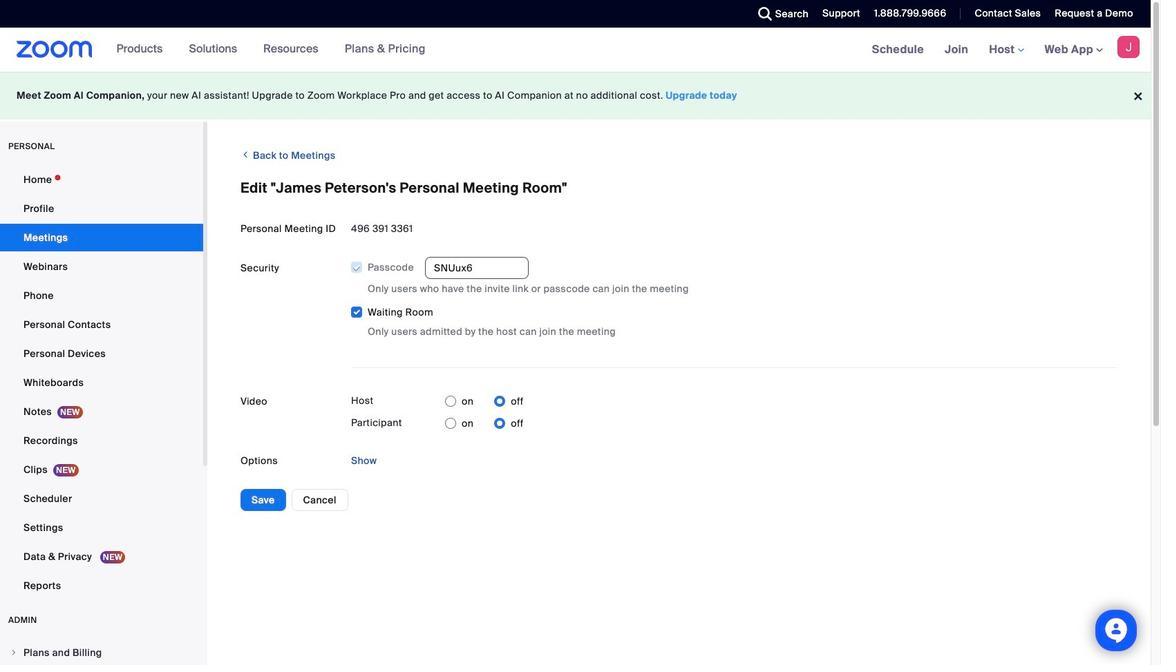 Task type: vqa. For each thing, say whether or not it's contained in the screenshot.
left more
no



Task type: locate. For each thing, give the bounding box(es) containing it.
None text field
[[425, 257, 529, 279]]

menu item
[[0, 640, 203, 666]]

meetings navigation
[[862, 28, 1151, 73]]

footer
[[0, 72, 1151, 120]]

2 option group from the top
[[445, 413, 524, 435]]

product information navigation
[[106, 28, 436, 72]]

group
[[351, 257, 1118, 340]]

banner
[[0, 28, 1151, 73]]

1 option group from the top
[[445, 391, 524, 413]]

profile picture image
[[1118, 36, 1140, 58]]

option group
[[445, 391, 524, 413], [445, 413, 524, 435]]



Task type: describe. For each thing, give the bounding box(es) containing it.
left image
[[241, 148, 251, 162]]

right image
[[10, 649, 18, 657]]

zoom logo image
[[17, 41, 92, 58]]

personal menu menu
[[0, 166, 203, 601]]



